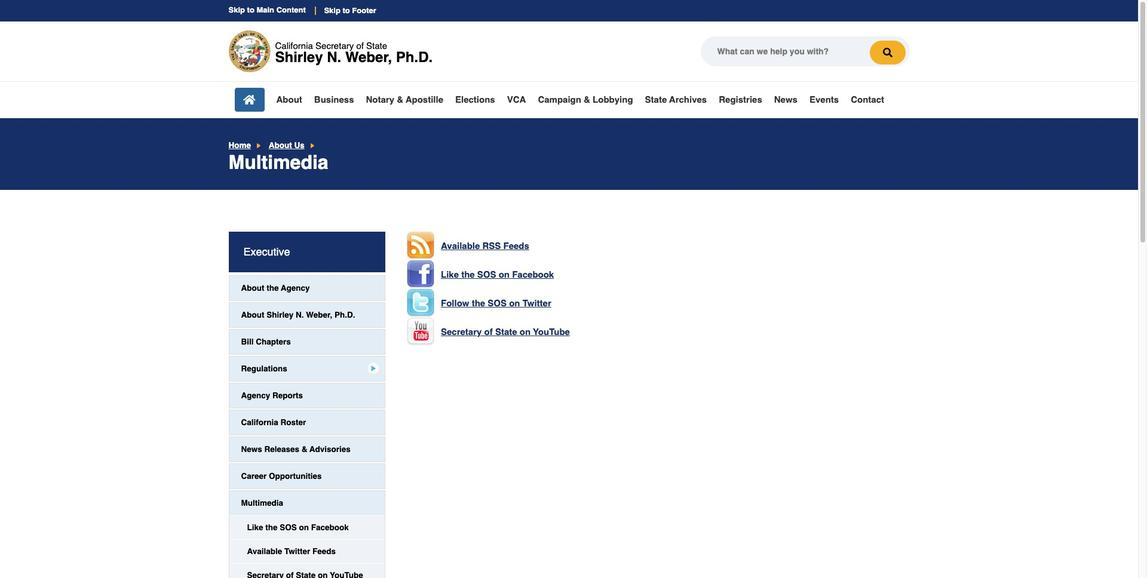 Task type: locate. For each thing, give the bounding box(es) containing it.
news left "events"
[[775, 95, 798, 105]]

multimedia down about us
[[229, 151, 329, 173]]

0 vertical spatial shirley
[[275, 49, 323, 66]]

menu containing about
[[235, 88, 885, 112]]

facebook up follow the sos on twitter
[[512, 270, 554, 280]]

1 horizontal spatial twitter
[[523, 298, 552, 309]]

state inside menu
[[645, 95, 667, 105]]

skip left main
[[229, 6, 245, 15]]

2 vertical spatial sos
[[280, 524, 297, 532]]

agency up about shirley n. weber, ph.d.
[[281, 284, 310, 293]]

0 horizontal spatial feeds
[[313, 547, 336, 556]]

about left the us
[[269, 141, 292, 150]]

on up secretary of state on youtube link
[[509, 298, 520, 309]]

0 vertical spatial like the sos on facebook link
[[441, 269, 554, 281]]

1 horizontal spatial to
[[343, 6, 350, 15]]

like the sos on facebook for like the sos on facebook link to the right
[[441, 270, 554, 280]]

like the sos on facebook up follow the sos on twitter
[[441, 270, 554, 280]]

1 vertical spatial multimedia
[[241, 499, 283, 508]]

about inside menu
[[276, 95, 302, 105]]

0 horizontal spatial n.
[[296, 311, 304, 320]]

agency reports
[[241, 391, 303, 400]]

about
[[276, 95, 302, 105], [269, 141, 292, 150], [241, 284, 264, 293], [241, 311, 264, 320]]

multimedia link
[[229, 491, 385, 516]]

campaign & lobbying link
[[538, 95, 633, 105]]

1 vertical spatial available
[[247, 547, 282, 556]]

1 vertical spatial twitter
[[285, 547, 310, 556]]

&
[[397, 95, 404, 105], [584, 95, 591, 105], [302, 445, 308, 454]]

expand image
[[368, 364, 379, 374]]

0 vertical spatial twitter
[[523, 298, 552, 309]]

about us
[[269, 141, 305, 150]]

state
[[366, 41, 387, 51], [645, 95, 667, 105], [495, 327, 517, 337]]

campaign
[[538, 95, 582, 105]]

sos up available twitter feeds
[[280, 524, 297, 532]]

& for apostille
[[397, 95, 404, 105]]

0 vertical spatial weber,
[[345, 49, 392, 66]]

weber,
[[345, 49, 392, 66], [306, 311, 333, 320]]

available for available twitter feeds
[[247, 547, 282, 556]]

0 vertical spatial california
[[275, 41, 313, 51]]

0 vertical spatial like the sos on facebook
[[441, 270, 554, 280]]

skip to main content
[[229, 6, 306, 15]]

0 vertical spatial of
[[356, 41, 364, 51]]

multimedia inside executive 'element'
[[241, 499, 283, 508]]

the up the follow in the left of the page
[[462, 270, 475, 280]]

1 horizontal spatial available
[[441, 241, 480, 251]]

news
[[775, 95, 798, 105], [241, 445, 262, 454]]

the great seal of the state of california image
[[229, 30, 270, 72]]

california roster
[[241, 418, 306, 427]]

like the sos on facebook link up follow the sos on twitter
[[441, 269, 554, 281]]

of down "footer"
[[356, 41, 364, 51]]

1 horizontal spatial like the sos on facebook
[[441, 270, 554, 280]]

california roster link
[[229, 411, 385, 435]]

1 horizontal spatial news
[[775, 95, 798, 105]]

0 horizontal spatial like
[[247, 524, 263, 532]]

about up the bill
[[241, 311, 264, 320]]

sos
[[478, 270, 496, 280], [488, 298, 507, 309], [280, 524, 297, 532]]

bill chapters link
[[229, 330, 385, 354]]

facebook inside executive 'element'
[[311, 524, 349, 532]]

on inside executive 'element'
[[299, 524, 309, 532]]

feeds inside executive 'element'
[[313, 547, 336, 556]]

1 horizontal spatial agency
[[281, 284, 310, 293]]

on up available twitter feeds link
[[299, 524, 309, 532]]

shirley up about link
[[275, 49, 323, 66]]

like inside executive 'element'
[[247, 524, 263, 532]]

about for about shirley n. weber, ph.d.
[[241, 311, 264, 320]]

secretary
[[316, 41, 354, 51], [441, 327, 482, 337]]

california down content
[[275, 41, 313, 51]]

1 vertical spatial shirley
[[267, 311, 294, 320]]

0 horizontal spatial news
[[241, 445, 262, 454]]

twitter up youtube
[[523, 298, 552, 309]]

& right releases
[[302, 445, 308, 454]]

available
[[441, 241, 480, 251], [247, 547, 282, 556]]

about shirley n. weber, ph.d. link
[[229, 303, 385, 327]]

& right notary
[[397, 95, 404, 105]]

the for like the sos on facebook link to the bottom
[[266, 524, 278, 532]]

news inside menu
[[775, 95, 798, 105]]

the inside the follow the sos on twitter link
[[472, 298, 485, 309]]

0 horizontal spatial weber,
[[306, 311, 333, 320]]

the
[[462, 270, 475, 280], [267, 284, 279, 293], [472, 298, 485, 309], [266, 524, 278, 532]]

california for california roster
[[241, 418, 278, 427]]

secretary down skip to footer
[[316, 41, 354, 51]]

about the agency link
[[229, 276, 385, 301]]

feeds right rss
[[504, 241, 530, 251]]

news for news
[[775, 95, 798, 105]]

to left "footer"
[[343, 6, 350, 15]]

california
[[275, 41, 313, 51], [241, 418, 278, 427]]

ph.d. down about the agency "link"
[[335, 311, 355, 320]]

0 vertical spatial sos
[[478, 270, 496, 280]]

1 vertical spatial facebook
[[311, 524, 349, 532]]

like the sos on facebook inside executive 'element'
[[247, 524, 349, 532]]

1 vertical spatial california
[[241, 418, 278, 427]]

secretary down the follow in the left of the page
[[441, 327, 482, 337]]

the for about the agency "link"
[[267, 284, 279, 293]]

like up available twitter feeds
[[247, 524, 263, 532]]

0 horizontal spatial of
[[356, 41, 364, 51]]

0 vertical spatial facebook
[[512, 270, 554, 280]]

elections link
[[456, 95, 495, 105]]

0 horizontal spatial skip
[[229, 6, 245, 15]]

the inside about the agency "link"
[[267, 284, 279, 293]]

0 horizontal spatial like the sos on facebook link
[[229, 516, 385, 540]]

california down agency reports
[[241, 418, 278, 427]]

youtube
[[533, 327, 570, 337]]

n. up business
[[327, 49, 341, 66]]

feeds down multimedia link
[[313, 547, 336, 556]]

the up available twitter feeds
[[266, 524, 278, 532]]

skip
[[229, 6, 245, 15], [324, 6, 341, 15]]

skip-content element
[[229, 6, 910, 15]]

skip to footer link
[[324, 6, 376, 15]]

news inside executive 'element'
[[241, 445, 262, 454]]

about left business
[[276, 95, 302, 105]]

twitter icon image
[[406, 289, 435, 318]]

news up career
[[241, 445, 262, 454]]

& for lobbying
[[584, 95, 591, 105]]

1 horizontal spatial skip
[[324, 6, 341, 15]]

1 horizontal spatial &
[[397, 95, 404, 105]]

us
[[294, 141, 305, 150]]

ph.d. up notary & apostille
[[396, 49, 433, 66]]

about for about us
[[269, 141, 292, 150]]

feeds
[[504, 241, 530, 251], [313, 547, 336, 556]]

opportunities
[[269, 472, 322, 481]]

0 horizontal spatial facebook
[[311, 524, 349, 532]]

like the sos on facebook link
[[441, 269, 554, 281], [229, 516, 385, 540]]

california inside california secretary of state shirley n. weber, ph.d.
[[275, 41, 313, 51]]

& left lobbying
[[584, 95, 591, 105]]

1 horizontal spatial facebook
[[512, 270, 554, 280]]

1 vertical spatial n.
[[296, 311, 304, 320]]

to
[[247, 6, 255, 15], [343, 6, 350, 15]]

weber, up notary
[[345, 49, 392, 66]]

1 vertical spatial news
[[241, 445, 262, 454]]

skip for skip to footer
[[324, 6, 341, 15]]

0 horizontal spatial like the sos on facebook
[[247, 524, 349, 532]]

0 vertical spatial multimedia
[[229, 151, 329, 173]]

like up the follow in the left of the page
[[441, 270, 459, 280]]

news link
[[775, 95, 798, 105]]

vca link
[[507, 95, 526, 105]]

news releases & advisories link
[[229, 437, 385, 462]]

weber, inside executive 'element'
[[306, 311, 333, 320]]

home
[[229, 141, 251, 150]]

1 vertical spatial like
[[247, 524, 263, 532]]

state down "footer"
[[366, 41, 387, 51]]

to for footer
[[343, 6, 350, 15]]

contact
[[851, 95, 885, 105]]

1 horizontal spatial weber,
[[345, 49, 392, 66]]

agency
[[281, 284, 310, 293], [241, 391, 270, 400]]

0 horizontal spatial to
[[247, 6, 255, 15]]

like the sos on facebook link up available twitter feeds link
[[229, 516, 385, 540]]

0 vertical spatial news
[[775, 95, 798, 105]]

2 vertical spatial state
[[495, 327, 517, 337]]

news for news releases & advisories
[[241, 445, 262, 454]]

california inside executive 'element'
[[241, 418, 278, 427]]

n.
[[327, 49, 341, 66], [296, 311, 304, 320]]

twitter down multimedia link
[[285, 547, 310, 556]]

0 vertical spatial state
[[366, 41, 387, 51]]

notary & apostille link
[[366, 95, 444, 105]]

about inside about the agency "link"
[[241, 284, 264, 293]]

notary & apostille
[[366, 95, 444, 105]]

sos down the available rss feeds
[[478, 270, 496, 280]]

1 vertical spatial feeds
[[313, 547, 336, 556]]

0 vertical spatial feeds
[[504, 241, 530, 251]]

feeds for available twitter feeds
[[313, 547, 336, 556]]

n. inside california secretary of state shirley n. weber, ph.d.
[[327, 49, 341, 66]]

ph.d.
[[396, 49, 433, 66], [335, 311, 355, 320]]

agency inside "link"
[[281, 284, 310, 293]]

state inside california secretary of state shirley n. weber, ph.d.
[[366, 41, 387, 51]]

facebook icon image
[[406, 261, 435, 289]]

on
[[499, 270, 510, 280], [509, 298, 520, 309], [520, 327, 531, 337], [299, 524, 309, 532]]

1 horizontal spatial secretary
[[441, 327, 482, 337]]

career opportunities link
[[229, 464, 385, 489]]

twitter
[[523, 298, 552, 309], [285, 547, 310, 556]]

twitter inside the follow the sos on twitter link
[[523, 298, 552, 309]]

of down follow the sos on twitter
[[485, 327, 493, 337]]

sos for twitter icon
[[488, 298, 507, 309]]

0 vertical spatial agency
[[281, 284, 310, 293]]

shirley
[[275, 49, 323, 66], [267, 311, 294, 320]]

& inside executive 'element'
[[302, 445, 308, 454]]

agency down regulations
[[241, 391, 270, 400]]

the right the follow in the left of the page
[[472, 298, 485, 309]]

1 horizontal spatial state
[[495, 327, 517, 337]]

0 horizontal spatial available
[[247, 547, 282, 556]]

advisories
[[310, 445, 351, 454]]

multimedia down career
[[241, 499, 283, 508]]

2 horizontal spatial state
[[645, 95, 667, 105]]

1 horizontal spatial ph.d.
[[396, 49, 433, 66]]

1 vertical spatial state
[[645, 95, 667, 105]]

secretary of state on youtube link
[[441, 326, 570, 339]]

main
[[257, 6, 274, 15]]

the for the follow the sos on twitter link
[[472, 298, 485, 309]]

1 vertical spatial like the sos on facebook
[[247, 524, 349, 532]]

1 horizontal spatial n.
[[327, 49, 341, 66]]

on left youtube
[[520, 327, 531, 337]]

1 vertical spatial weber,
[[306, 311, 333, 320]]

of
[[356, 41, 364, 51], [485, 327, 493, 337]]

0 horizontal spatial &
[[302, 445, 308, 454]]

state left archives
[[645, 95, 667, 105]]

weber, up the bill chapters link
[[306, 311, 333, 320]]

skip left "footer"
[[324, 6, 341, 15]]

shirley n. weber, ph.d. banner
[[0, 0, 1139, 118]]

to left main
[[247, 6, 255, 15]]

2 horizontal spatial &
[[584, 95, 591, 105]]

1 horizontal spatial like
[[441, 270, 459, 280]]

like the sos on facebook up available twitter feeds
[[247, 524, 349, 532]]

on up follow the sos on twitter
[[499, 270, 510, 280]]

sos up secretary of state on youtube link
[[488, 298, 507, 309]]

facebook up available twitter feeds link
[[311, 524, 349, 532]]

ph.d. inside california secretary of state shirley n. weber, ph.d.
[[396, 49, 433, 66]]

menu
[[235, 88, 885, 112]]

1 vertical spatial of
[[485, 327, 493, 337]]

0 vertical spatial like
[[441, 270, 459, 280]]

agency inside agency reports link
[[241, 391, 270, 400]]

0 horizontal spatial agency
[[241, 391, 270, 400]]

0 horizontal spatial ph.d.
[[335, 311, 355, 320]]

0 vertical spatial secretary
[[316, 41, 354, 51]]

0 vertical spatial ph.d.
[[396, 49, 433, 66]]

0 horizontal spatial secretary
[[316, 41, 354, 51]]

california for california secretary of state shirley n. weber, ph.d.
[[275, 41, 313, 51]]

registries link
[[719, 95, 763, 105]]

about down executive link
[[241, 284, 264, 293]]

news releases & advisories
[[241, 445, 351, 454]]

available inside executive 'element'
[[247, 547, 282, 556]]

0 vertical spatial n.
[[327, 49, 341, 66]]

0 horizontal spatial twitter
[[285, 547, 310, 556]]

like the sos on facebook
[[441, 270, 554, 280], [247, 524, 349, 532]]

shirley down the 'about the agency'
[[267, 311, 294, 320]]

about inside 'about shirley n. weber, ph.d.' link
[[241, 311, 264, 320]]

0 horizontal spatial state
[[366, 41, 387, 51]]

0 vertical spatial available
[[441, 241, 480, 251]]

1 horizontal spatial feeds
[[504, 241, 530, 251]]

skip to main content link
[[229, 6, 306, 15]]

state down follow the sos on twitter
[[495, 327, 517, 337]]

1 vertical spatial agency
[[241, 391, 270, 400]]

chapters
[[256, 338, 291, 347]]

california secretary of state shirley n. weber, ph.d.
[[275, 41, 433, 66]]

facebook
[[512, 270, 554, 280], [311, 524, 349, 532]]

on for the follow the sos on twitter link
[[509, 298, 520, 309]]

multimedia
[[229, 151, 329, 173], [241, 499, 283, 508]]

n. down about the agency "link"
[[296, 311, 304, 320]]

the down executive
[[267, 284, 279, 293]]

1 vertical spatial sos
[[488, 298, 507, 309]]

roster
[[281, 418, 306, 427]]

1 vertical spatial ph.d.
[[335, 311, 355, 320]]

follow the sos on twitter
[[441, 298, 552, 309]]

of inside california secretary of state shirley n. weber, ph.d.
[[356, 41, 364, 51]]

like
[[441, 270, 459, 280], [247, 524, 263, 532]]



Task type: vqa. For each thing, say whether or not it's contained in the screenshot.
the Publications
no



Task type: describe. For each thing, give the bounding box(es) containing it.
rss
[[483, 241, 501, 251]]

regulations link
[[229, 357, 385, 381]]

follow
[[441, 298, 470, 309]]

shirley inside california secretary of state shirley n. weber, ph.d.
[[275, 49, 323, 66]]

skip for skip to main content
[[229, 6, 245, 15]]

youtube icon image
[[406, 318, 435, 347]]

twitter inside available twitter feeds link
[[285, 547, 310, 556]]

1 horizontal spatial like the sos on facebook link
[[441, 269, 554, 281]]

reports
[[273, 391, 303, 400]]

available rss feeds
[[441, 241, 530, 251]]

bill
[[241, 338, 254, 347]]

menu inside shirley n. weber, ph.d. banner
[[235, 88, 885, 112]]

home link
[[229, 141, 251, 150]]

about us link
[[269, 141, 305, 150]]

events
[[810, 95, 839, 105]]

lobbying
[[593, 95, 633, 105]]

skip to footer
[[324, 6, 376, 15]]

executive element
[[229, 232, 386, 579]]

business
[[314, 95, 354, 105]]

1 vertical spatial like the sos on facebook link
[[229, 516, 385, 540]]

on for secretary of state on youtube link
[[520, 327, 531, 337]]

rss feed icon image
[[406, 232, 435, 261]]

like for like the sos on facebook link to the right
[[441, 270, 459, 280]]

secretary inside california secretary of state shirley n. weber, ph.d.
[[316, 41, 354, 51]]

campaign & lobbying
[[538, 95, 633, 105]]

state archives link
[[645, 95, 707, 105]]

like the sos on facebook for like the sos on facebook link to the bottom
[[247, 524, 349, 532]]

archives
[[670, 95, 707, 105]]

content
[[277, 6, 306, 15]]

about shirley n. weber, ph.d.
[[241, 311, 355, 320]]

like for like the sos on facebook link to the bottom
[[247, 524, 263, 532]]

shirley inside executive 'element'
[[267, 311, 294, 320]]

events link
[[810, 95, 839, 105]]

bill chapters
[[241, 338, 291, 347]]

career
[[241, 472, 267, 481]]

apostille
[[406, 95, 444, 105]]

weber, inside california secretary of state shirley n. weber, ph.d.
[[345, 49, 392, 66]]

available twitter feeds
[[247, 547, 336, 556]]

elections
[[456, 95, 495, 105]]

What can we help you with? text field
[[701, 36, 910, 66]]

about link
[[276, 95, 302, 105]]

sos inside executive 'element'
[[280, 524, 297, 532]]

1 horizontal spatial of
[[485, 327, 493, 337]]

executive
[[244, 246, 290, 258]]

regulations
[[241, 365, 287, 373]]

contact link
[[851, 95, 885, 105]]

releases
[[265, 445, 300, 454]]

on for like the sos on facebook link to the bottom
[[299, 524, 309, 532]]

ph.d. inside executive 'element'
[[335, 311, 355, 320]]

agency reports link
[[229, 384, 385, 408]]

the for like the sos on facebook link to the right
[[462, 270, 475, 280]]

to for main
[[247, 6, 255, 15]]

about the agency
[[241, 284, 310, 293]]

career opportunities
[[241, 472, 322, 481]]

secretary of state on youtube
[[441, 327, 570, 337]]

sos for facebook icon
[[478, 270, 496, 280]]

notary
[[366, 95, 395, 105]]

on for like the sos on facebook link to the right
[[499, 270, 510, 280]]

available twitter feeds link
[[229, 540, 385, 564]]

business link
[[314, 95, 354, 105]]

available for available rss feeds
[[441, 241, 480, 251]]

about for about
[[276, 95, 302, 105]]

vca
[[507, 95, 526, 105]]

footer
[[352, 6, 376, 15]]

1 vertical spatial secretary
[[441, 327, 482, 337]]

available rss feeds link
[[441, 240, 530, 252]]

about for about the agency
[[241, 284, 264, 293]]

registries
[[719, 95, 763, 105]]

executive link
[[244, 246, 290, 258]]

n. inside executive 'element'
[[296, 311, 304, 320]]

feeds for available rss feeds
[[504, 241, 530, 251]]

follow the sos on twitter link
[[441, 297, 552, 310]]

state archives
[[645, 95, 707, 105]]



